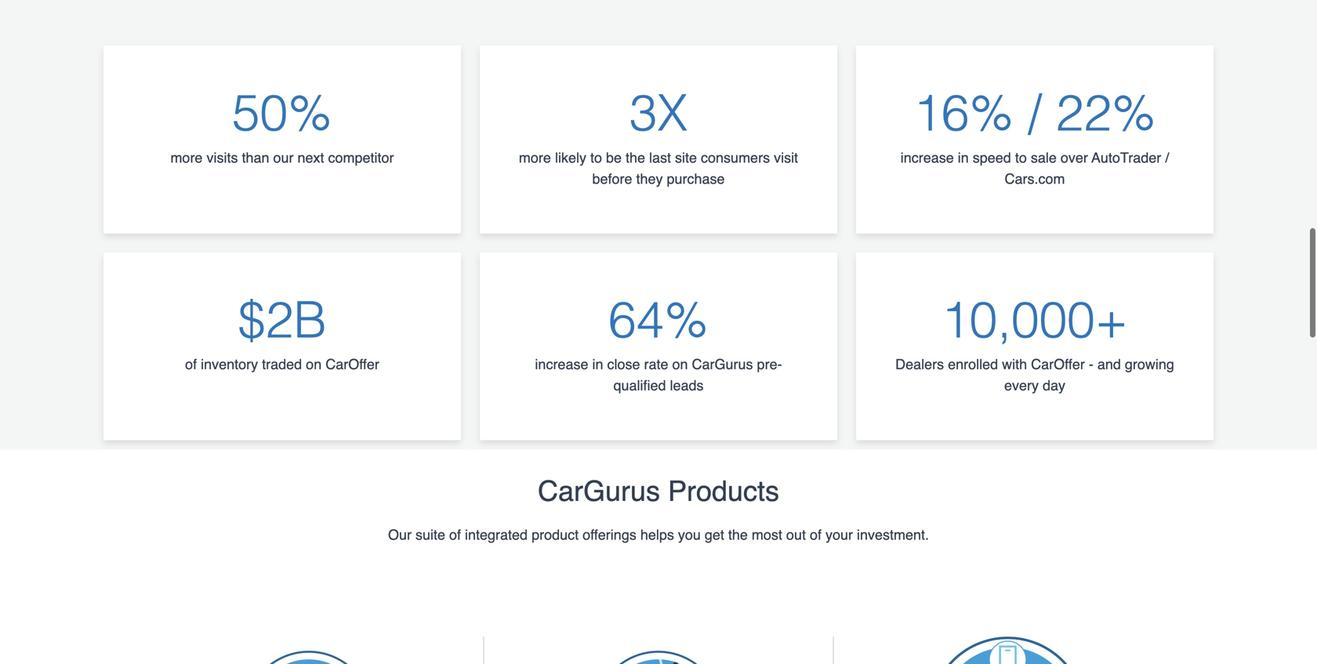 Task type: describe. For each thing, give the bounding box(es) containing it.
3x
[[629, 84, 688, 142]]

our
[[273, 150, 294, 166]]

site
[[675, 150, 697, 166]]

on inside $2b of inventory traded on caroffer
[[306, 356, 322, 372]]

rate
[[644, 356, 668, 372]]

16% / 22% increase in speed to sale over autotrader / cars.com
[[901, 84, 1169, 187]]

caroffer image
[[580, 636, 737, 664]]

cargurus products
[[538, 475, 779, 508]]

growing
[[1125, 356, 1174, 372]]

over
[[1061, 150, 1088, 166]]

with
[[1002, 356, 1027, 372]]

out
[[786, 527, 806, 543]]

close
[[607, 356, 640, 372]]

day
[[1043, 378, 1065, 394]]

and
[[1097, 356, 1121, 372]]

1 vertical spatial /
[[1165, 150, 1169, 166]]

purchase
[[667, 171, 725, 187]]

$2b of inventory traded on caroffer
[[185, 291, 379, 372]]

more for 3x
[[519, 150, 551, 166]]

likely
[[555, 150, 586, 166]]

sale
[[1031, 150, 1057, 166]]

be
[[606, 150, 622, 166]]

cars.com
[[1005, 171, 1065, 187]]

1 horizontal spatial of
[[449, 527, 461, 543]]

suite
[[415, 527, 445, 543]]

products
[[668, 475, 779, 508]]

to inside 16% / 22% increase in speed to sale over autotrader / cars.com
[[1015, 150, 1027, 166]]

our suite of integrated product offerings helps you get the most out of your investment.
[[388, 527, 929, 543]]

caroffer inside 10,000+ dealers enrolled with caroffer - and growing every day
[[1031, 356, 1085, 372]]

autotrader
[[1092, 150, 1161, 166]]

visits
[[207, 150, 238, 166]]

0 vertical spatial /
[[1028, 84, 1042, 142]]

than
[[242, 150, 269, 166]]

most
[[752, 527, 782, 543]]

22%
[[1056, 84, 1156, 142]]

enrolled
[[948, 356, 998, 372]]

before
[[592, 171, 632, 187]]

more for 50%
[[170, 150, 203, 166]]

1 horizontal spatial the
[[728, 527, 748, 543]]

digital deal image
[[930, 636, 1086, 664]]

they
[[636, 171, 663, 187]]

increase inside 64% increase in close rate on cargurus pre- qualified leads
[[535, 356, 588, 372]]

leads
[[670, 378, 704, 394]]



Task type: locate. For each thing, give the bounding box(es) containing it.
to
[[590, 150, 602, 166], [1015, 150, 1027, 166]]

0 horizontal spatial more
[[170, 150, 203, 166]]

1 vertical spatial in
[[592, 356, 603, 372]]

competitor
[[328, 150, 394, 166]]

in inside 16% / 22% increase in speed to sale over autotrader / cars.com
[[958, 150, 969, 166]]

10,000+
[[942, 291, 1128, 349]]

last
[[649, 150, 671, 166]]

10,000+ dealers enrolled with caroffer - and growing every day
[[895, 291, 1174, 394]]

1 horizontal spatial to
[[1015, 150, 1027, 166]]

1 horizontal spatial in
[[958, 150, 969, 166]]

caroffer right traded
[[326, 356, 379, 372]]

in left 'close'
[[592, 356, 603, 372]]

speed
[[973, 150, 1011, 166]]

on
[[306, 356, 322, 372], [672, 356, 688, 372]]

0 vertical spatial the
[[626, 150, 645, 166]]

1 horizontal spatial increase
[[901, 150, 954, 166]]

on inside 64% increase in close rate on cargurus pre- qualified leads
[[672, 356, 688, 372]]

in
[[958, 150, 969, 166], [592, 356, 603, 372]]

helps
[[640, 527, 674, 543]]

integrated
[[465, 527, 528, 543]]

on up leads
[[672, 356, 688, 372]]

more left likely
[[519, 150, 551, 166]]

1 horizontal spatial caroffer
[[1031, 356, 1085, 372]]

visit
[[774, 150, 798, 166]]

offerings
[[583, 527, 636, 543]]

cargurus inside 64% increase in close rate on cargurus pre- qualified leads
[[692, 356, 753, 372]]

of right suite
[[449, 527, 461, 543]]

caroffer inside $2b of inventory traded on caroffer
[[326, 356, 379, 372]]

0 horizontal spatial to
[[590, 150, 602, 166]]

2 on from the left
[[672, 356, 688, 372]]

0 vertical spatial cargurus
[[692, 356, 753, 372]]

inventory
[[201, 356, 258, 372]]

more left visits
[[170, 150, 203, 166]]

0 horizontal spatial caroffer
[[326, 356, 379, 372]]

the inside 3x more likely to be the last site consumers visit before they purchase
[[626, 150, 645, 166]]

0 horizontal spatial of
[[185, 356, 197, 372]]

/
[[1028, 84, 1042, 142], [1165, 150, 1169, 166]]

50%
[[232, 84, 332, 142]]

cargurus up offerings
[[538, 475, 660, 508]]

to left be at the top left
[[590, 150, 602, 166]]

1 caroffer from the left
[[326, 356, 379, 372]]

/ right autotrader
[[1165, 150, 1169, 166]]

1 horizontal spatial on
[[672, 356, 688, 372]]

1 vertical spatial the
[[728, 527, 748, 543]]

caroffer
[[326, 356, 379, 372], [1031, 356, 1085, 372]]

1 more from the left
[[170, 150, 203, 166]]

2 caroffer from the left
[[1031, 356, 1085, 372]]

investment.
[[857, 527, 929, 543]]

1 horizontal spatial cargurus
[[692, 356, 753, 372]]

to left the sale
[[1015, 150, 1027, 166]]

of right out
[[810, 527, 822, 543]]

in left speed
[[958, 150, 969, 166]]

1 to from the left
[[590, 150, 602, 166]]

3x more likely to be the last site consumers visit before they purchase
[[519, 84, 798, 187]]

1 horizontal spatial /
[[1165, 150, 1169, 166]]

0 horizontal spatial increase
[[535, 356, 588, 372]]

0 vertical spatial increase
[[901, 150, 954, 166]]

cargurus
[[692, 356, 753, 372], [538, 475, 660, 508]]

more inside 50% more visits than our next competitor
[[170, 150, 203, 166]]

of left inventory
[[185, 356, 197, 372]]

our
[[388, 527, 412, 543]]

1 vertical spatial increase
[[535, 356, 588, 372]]

dealers
[[895, 356, 944, 372]]

1 vertical spatial cargurus
[[538, 475, 660, 508]]

get
[[705, 527, 724, 543]]

of
[[185, 356, 197, 372], [449, 527, 461, 543], [810, 527, 822, 543]]

increase left 'close'
[[535, 356, 588, 372]]

on right traded
[[306, 356, 322, 372]]

increase
[[901, 150, 954, 166], [535, 356, 588, 372]]

0 horizontal spatial the
[[626, 150, 645, 166]]

1 horizontal spatial more
[[519, 150, 551, 166]]

0 horizontal spatial cargurus
[[538, 475, 660, 508]]

more
[[170, 150, 203, 166], [519, 150, 551, 166]]

0 horizontal spatial in
[[592, 356, 603, 372]]

product
[[532, 527, 579, 543]]

increase down 16%
[[901, 150, 954, 166]]

$2b
[[238, 291, 327, 349]]

/ up the sale
[[1028, 84, 1042, 142]]

cargurus up leads
[[692, 356, 753, 372]]

0 vertical spatial in
[[958, 150, 969, 166]]

traded
[[262, 356, 302, 372]]

next
[[298, 150, 324, 166]]

0 horizontal spatial on
[[306, 356, 322, 372]]

2 to from the left
[[1015, 150, 1027, 166]]

listings image
[[231, 636, 388, 664]]

16%
[[914, 84, 1014, 142]]

1 on from the left
[[306, 356, 322, 372]]

2 horizontal spatial of
[[810, 527, 822, 543]]

increase inside 16% / 22% increase in speed to sale over autotrader / cars.com
[[901, 150, 954, 166]]

the right 'get'
[[728, 527, 748, 543]]

50% more visits than our next competitor
[[170, 84, 394, 166]]

to inside 3x more likely to be the last site consumers visit before they purchase
[[590, 150, 602, 166]]

in inside 64% increase in close rate on cargurus pre- qualified leads
[[592, 356, 603, 372]]

-
[[1089, 356, 1094, 372]]

0 horizontal spatial /
[[1028, 84, 1042, 142]]

consumers
[[701, 150, 770, 166]]

the
[[626, 150, 645, 166], [728, 527, 748, 543]]

every
[[1004, 378, 1039, 394]]

caroffer up the day
[[1031, 356, 1085, 372]]

more inside 3x more likely to be the last site consumers visit before they purchase
[[519, 150, 551, 166]]

64% increase in close rate on cargurus pre- qualified leads
[[535, 291, 782, 394]]

you
[[678, 527, 701, 543]]

64%
[[608, 291, 709, 349]]

2 more from the left
[[519, 150, 551, 166]]

of inside $2b of inventory traded on caroffer
[[185, 356, 197, 372]]

qualified
[[613, 378, 666, 394]]

the right be at the top left
[[626, 150, 645, 166]]

your
[[826, 527, 853, 543]]

pre-
[[757, 356, 782, 372]]



Task type: vqa. For each thing, say whether or not it's contained in the screenshot.
1st CarGurus News link from the right
no



